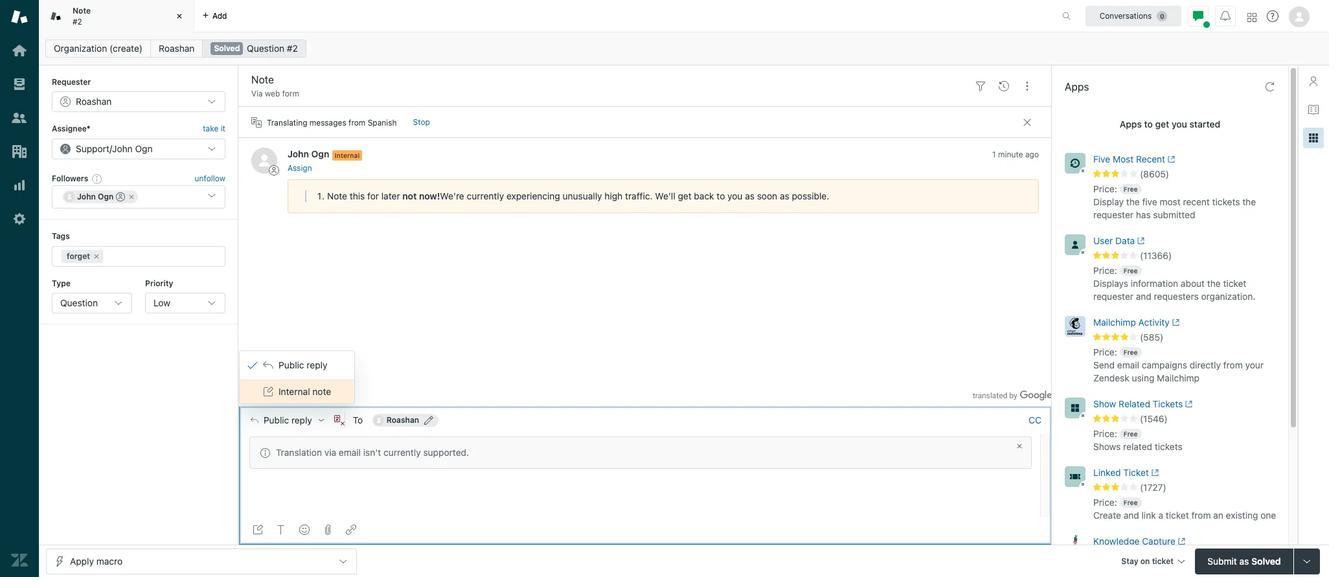 Task type: locate. For each thing, give the bounding box(es) containing it.
events image
[[999, 81, 1010, 91]]

traffic.
[[625, 190, 653, 201]]

price: inside price: free create and link a ticket from an existing one
[[1094, 497, 1118, 508]]

1 horizontal spatial (opens in a new tab) image
[[1150, 469, 1160, 477]]

internal down public reply menu item
[[279, 386, 310, 397]]

ogn inside option
[[98, 192, 114, 202]]

2 price: from the top
[[1094, 265, 1118, 276]]

show
[[1094, 399, 1117, 410]]

0 horizontal spatial mailchimp
[[1094, 317, 1137, 328]]

priority
[[145, 278, 173, 288]]

currently inside alert
[[384, 447, 421, 458]]

ticket for a
[[1167, 510, 1190, 521]]

to
[[353, 415, 363, 426]]

ticket inside price: free create and link a ticket from an existing one
[[1167, 510, 1190, 521]]

price: for send
[[1094, 347, 1118, 358]]

2 requester from the top
[[1094, 291, 1134, 302]]

0 vertical spatial public
[[279, 360, 304, 371]]

not
[[403, 190, 417, 201]]

#2 inside note #2
[[73, 17, 82, 26]]

currently right isn't
[[384, 447, 421, 458]]

roashan right roashan@gmail.com image
[[387, 416, 419, 425]]

solved down add
[[214, 43, 240, 53]]

john right tarashultz49@gmail.com image
[[77, 192, 96, 202]]

3 price: from the top
[[1094, 347, 1118, 358]]

john right support
[[112, 143, 133, 154]]

0 horizontal spatial john
[[77, 192, 96, 202]]

mailchimp down displays
[[1094, 317, 1137, 328]]

0 horizontal spatial tickets
[[1155, 441, 1183, 452]]

close image
[[173, 10, 186, 23]]

(opens in a new tab) image
[[1170, 319, 1180, 327], [1184, 401, 1194, 408], [1176, 538, 1186, 546]]

question button
[[52, 293, 132, 314]]

(opens in a new tab) image for linked ticket
[[1150, 469, 1160, 477]]

1 horizontal spatial ogn
[[135, 143, 153, 154]]

apps
[[1065, 81, 1090, 93], [1120, 119, 1143, 130]]

0 horizontal spatial get
[[678, 190, 692, 201]]

you right back
[[728, 190, 743, 201]]

1 horizontal spatial email
[[1118, 360, 1140, 371]]

ogn inside the john ogn internal assign
[[312, 149, 330, 160]]

ogn
[[135, 143, 153, 154], [312, 149, 330, 160], [98, 192, 114, 202]]

4 price: from the top
[[1094, 428, 1118, 439]]

mailchimp activity image
[[1065, 316, 1086, 337]]

and down 'information'
[[1137, 291, 1152, 302]]

#2 inside secondary element
[[287, 43, 298, 54]]

as
[[745, 190, 755, 201], [780, 190, 790, 201], [1240, 556, 1250, 567]]

question down type
[[60, 297, 98, 308]]

1 vertical spatial apps
[[1120, 119, 1143, 130]]

2 vertical spatial roashan
[[387, 416, 419, 425]]

reply inside dropdown button
[[292, 416, 312, 426]]

2 horizontal spatial roashan
[[387, 416, 419, 425]]

question inside secondary element
[[247, 43, 285, 54]]

zendesk products image
[[1248, 13, 1257, 22]]

0 vertical spatial you
[[1172, 119, 1188, 130]]

macro
[[96, 556, 123, 567]]

solved left displays possible ticket submission types icon on the right
[[1252, 556, 1282, 567]]

free up displays
[[1124, 267, 1138, 275]]

ogn left user is an agent image
[[98, 192, 114, 202]]

roashan down close icon
[[159, 43, 195, 54]]

1 vertical spatial to
[[717, 190, 725, 201]]

tickets
[[1153, 399, 1184, 410]]

unusually
[[563, 190, 602, 201]]

1 horizontal spatial tickets
[[1213, 196, 1241, 207]]

2 vertical spatial from
[[1192, 510, 1212, 521]]

public inside public reply menu item
[[279, 360, 304, 371]]

conversations
[[1100, 11, 1153, 20]]

0 vertical spatial roashan
[[159, 43, 195, 54]]

(opens in a new tab) image down price: free create and link a ticket from an existing one
[[1176, 538, 1186, 546]]

0 vertical spatial (opens in a new tab) image
[[1170, 319, 1180, 327]]

it
[[221, 124, 226, 134]]

#2 up form
[[287, 43, 298, 54]]

price: up send
[[1094, 347, 1118, 358]]

from
[[349, 118, 366, 127], [1224, 360, 1244, 371], [1192, 510, 1212, 521]]

we'll
[[655, 190, 676, 201]]

0 horizontal spatial email
[[339, 447, 361, 458]]

internal down translating messages from spanish
[[335, 151, 360, 159]]

2 vertical spatial (opens in a new tab) image
[[1176, 538, 1186, 546]]

note left this
[[327, 190, 347, 201]]

customers image
[[11, 110, 28, 126]]

reply
[[307, 360, 328, 371], [292, 416, 312, 426]]

price: inside price: free displays information about the ticket requester and requesters organization.
[[1094, 265, 1118, 276]]

ticket actions image
[[1023, 81, 1033, 91]]

requester inside the "price: free display the five most recent tickets the requester has submitted"
[[1094, 209, 1134, 220]]

requester down displays
[[1094, 291, 1134, 302]]

1 horizontal spatial roashan
[[159, 43, 195, 54]]

remove image
[[93, 252, 100, 260]]

1 vertical spatial email
[[339, 447, 361, 458]]

zendesk image
[[11, 552, 28, 569]]

using
[[1133, 373, 1155, 384]]

low
[[154, 297, 170, 308]]

1 vertical spatial currently
[[384, 447, 421, 458]]

1 vertical spatial you
[[728, 190, 743, 201]]

0 vertical spatial (opens in a new tab) image
[[1166, 156, 1176, 163]]

question for question #2
[[247, 43, 285, 54]]

public up "internal note" menu item at the bottom left of the page
[[279, 360, 304, 371]]

note inside 'tab'
[[73, 6, 91, 16]]

1 horizontal spatial solved
[[1252, 556, 1282, 567]]

note up 'organization' at the top left of the page
[[73, 6, 91, 16]]

and inside price: free create and link a ticket from an existing one
[[1124, 510, 1140, 521]]

to right back
[[717, 190, 725, 201]]

ticket for the
[[1224, 278, 1247, 289]]

the up organization.
[[1208, 278, 1221, 289]]

1 requester from the top
[[1094, 209, 1134, 220]]

free up using
[[1124, 349, 1138, 356]]

hide composer image
[[640, 401, 651, 412]]

john up assign
[[288, 149, 309, 160]]

directly
[[1190, 360, 1222, 371]]

0 horizontal spatial solved
[[214, 43, 240, 53]]

0 vertical spatial tickets
[[1213, 196, 1241, 207]]

1 vertical spatial public
[[264, 416, 289, 426]]

email up using
[[1118, 360, 1140, 371]]

(opens in a new tab) image inside the mailchimp activity link
[[1170, 319, 1180, 327]]

the up "has"
[[1127, 196, 1140, 207]]

you left started
[[1172, 119, 1188, 130]]

requester down "display"
[[1094, 209, 1134, 220]]

cc
[[1029, 415, 1042, 426]]

user is an agent image
[[116, 193, 125, 202]]

1 horizontal spatial the
[[1208, 278, 1221, 289]]

(opens in a new tab) image for mailchimp activity
[[1170, 319, 1180, 327]]

take
[[203, 124, 219, 134]]

0 vertical spatial question
[[247, 43, 285, 54]]

0 horizontal spatial apps
[[1065, 81, 1090, 93]]

edit user image
[[425, 416, 434, 425]]

the right recent
[[1243, 196, 1257, 207]]

tickets inside the "price: free display the five most recent tickets the requester has submitted"
[[1213, 196, 1241, 207]]

1 vertical spatial and
[[1124, 510, 1140, 521]]

price: for display
[[1094, 183, 1118, 194]]

get
[[1156, 119, 1170, 130], [678, 190, 692, 201]]

4 free from the top
[[1124, 430, 1138, 438]]

from left your
[[1224, 360, 1244, 371]]

5 price: from the top
[[1094, 497, 1118, 508]]

roashan inside requester element
[[76, 96, 112, 107]]

main element
[[0, 0, 39, 577]]

five most recent link
[[1094, 153, 1258, 169]]

(opens in a new tab) image up 4 stars. 585 reviews. element
[[1170, 319, 1180, 327]]

stop button
[[405, 112, 439, 133]]

(opens in a new tab) image up (8605)
[[1166, 156, 1176, 163]]

5 free from the top
[[1124, 499, 1138, 507]]

most
[[1113, 154, 1134, 165]]

0 vertical spatial ticket
[[1224, 278, 1247, 289]]

2 horizontal spatial john
[[288, 149, 309, 160]]

1 vertical spatial roashan
[[76, 96, 112, 107]]

apps right ticket actions 'icon'
[[1065, 81, 1090, 93]]

apps up five most recent
[[1120, 119, 1143, 130]]

tickets
[[1213, 196, 1241, 207], [1155, 441, 1183, 452]]

email inside price: free send email campaigns directly from your zendesk using mailchimp
[[1118, 360, 1140, 371]]

1 vertical spatial (opens in a new tab) image
[[1136, 237, 1146, 245]]

1 vertical spatial requester
[[1094, 291, 1134, 302]]

2 free from the top
[[1124, 267, 1138, 275]]

ogn right the "/"
[[135, 143, 153, 154]]

public reply menu item
[[240, 354, 355, 377]]

(opens in a new tab) image for five most recent
[[1166, 156, 1176, 163]]

1 vertical spatial #2
[[287, 43, 298, 54]]

ticket up organization.
[[1224, 278, 1247, 289]]

organization (create) button
[[45, 40, 151, 58]]

0 vertical spatial currently
[[467, 190, 504, 201]]

ogn up assign
[[312, 149, 330, 160]]

1 horizontal spatial to
[[1145, 119, 1154, 130]]

0 vertical spatial note
[[73, 6, 91, 16]]

show related tickets link
[[1094, 398, 1258, 413]]

free inside price: free shows related tickets
[[1124, 430, 1138, 438]]

translation
[[276, 447, 322, 458]]

note this for later not now! we're currently experiencing unusually high traffic. we'll get back to you as soon as possible.
[[327, 190, 830, 201]]

via web form
[[251, 89, 299, 99]]

add button
[[194, 0, 235, 32]]

to up recent
[[1145, 119, 1154, 130]]

john inside john ogn option
[[77, 192, 96, 202]]

(opens in a new tab) image inside "knowledge capture" link
[[1176, 538, 1186, 546]]

john for john ogn
[[77, 192, 96, 202]]

0 vertical spatial requester
[[1094, 209, 1134, 220]]

ticket right on
[[1153, 556, 1174, 566]]

show related tickets image
[[1065, 398, 1086, 419]]

email
[[1118, 360, 1140, 371], [339, 447, 361, 458]]

2 horizontal spatial from
[[1224, 360, 1244, 371]]

filter image
[[976, 81, 986, 91]]

stop
[[413, 118, 430, 127]]

0 horizontal spatial #2
[[73, 17, 82, 26]]

activity
[[1139, 317, 1170, 328]]

public reply inside dropdown button
[[264, 416, 312, 426]]

public down "internal note" menu item at the bottom left of the page
[[264, 416, 289, 426]]

add attachment image
[[323, 525, 333, 535]]

free for related
[[1124, 430, 1138, 438]]

and
[[1137, 291, 1152, 302], [1124, 510, 1140, 521]]

2 vertical spatial ticket
[[1153, 556, 1174, 566]]

tab
[[39, 0, 194, 32]]

high
[[605, 190, 623, 201]]

get left back
[[678, 190, 692, 201]]

apply macro
[[70, 556, 123, 567]]

tarashultz49@gmail.com image
[[64, 192, 75, 202]]

reply inside menu item
[[307, 360, 328, 371]]

2 vertical spatial (opens in a new tab) image
[[1150, 469, 1160, 477]]

0 vertical spatial apps
[[1065, 81, 1090, 93]]

possible.
[[792, 190, 830, 201]]

0 vertical spatial get
[[1156, 119, 1170, 130]]

reply up note
[[307, 360, 328, 371]]

1 vertical spatial (opens in a new tab) image
[[1184, 401, 1194, 408]]

free down ticket
[[1124, 499, 1138, 507]]

1 vertical spatial question
[[60, 297, 98, 308]]

1 vertical spatial solved
[[1252, 556, 1282, 567]]

ticket
[[1224, 278, 1247, 289], [1167, 510, 1190, 521], [1153, 556, 1174, 566]]

from inside price: free create and link a ticket from an existing one
[[1192, 510, 1212, 521]]

1 horizontal spatial you
[[1172, 119, 1188, 130]]

roashan for requester
[[76, 96, 112, 107]]

experiencing
[[507, 190, 560, 201]]

1 vertical spatial ticket
[[1167, 510, 1190, 521]]

free up "display"
[[1124, 185, 1138, 193]]

1 horizontal spatial internal
[[335, 151, 360, 159]]

price: up create
[[1094, 497, 1118, 508]]

as right submit
[[1240, 556, 1250, 567]]

free inside price: free create and link a ticket from an existing one
[[1124, 499, 1138, 507]]

0 vertical spatial reply
[[307, 360, 328, 371]]

0 vertical spatial internal
[[335, 151, 360, 159]]

0 vertical spatial from
[[349, 118, 366, 127]]

unfollow
[[195, 174, 226, 183]]

displays
[[1094, 278, 1129, 289]]

remove image
[[128, 193, 136, 201]]

0 horizontal spatial from
[[349, 118, 366, 127]]

isn't
[[363, 447, 381, 458]]

#2
[[73, 17, 82, 26], [287, 43, 298, 54]]

0 vertical spatial #2
[[73, 17, 82, 26]]

question for question
[[60, 297, 98, 308]]

1 vertical spatial note
[[327, 190, 347, 201]]

price: up shows
[[1094, 428, 1118, 439]]

1 horizontal spatial mailchimp
[[1158, 373, 1200, 384]]

3 free from the top
[[1124, 349, 1138, 356]]

about
[[1181, 278, 1206, 289]]

1 vertical spatial reply
[[292, 416, 312, 426]]

0 vertical spatial solved
[[214, 43, 240, 53]]

0 vertical spatial public reply
[[279, 360, 328, 371]]

free inside the "price: free display the five most recent tickets the requester has submitted"
[[1124, 185, 1138, 193]]

1 price: from the top
[[1094, 183, 1118, 194]]

price: for shows
[[1094, 428, 1118, 439]]

(opens in a new tab) image inside user data link
[[1136, 237, 1146, 245]]

roashan down requester
[[76, 96, 112, 107]]

solved
[[214, 43, 240, 53], [1252, 556, 1282, 567]]

john ogn internal assign
[[288, 149, 360, 173]]

notifications image
[[1221, 11, 1231, 21]]

1 free from the top
[[1124, 185, 1138, 193]]

from left an
[[1192, 510, 1212, 521]]

price: inside price: free shows related tickets
[[1094, 428, 1118, 439]]

question inside popup button
[[60, 297, 98, 308]]

and left link
[[1124, 510, 1140, 521]]

get up recent
[[1156, 119, 1170, 130]]

1 vertical spatial mailchimp
[[1158, 373, 1200, 384]]

#2 up 'organization' at the top left of the page
[[73, 17, 82, 26]]

0 horizontal spatial currently
[[384, 447, 421, 458]]

as left soon
[[745, 190, 755, 201]]

free up related
[[1124, 430, 1138, 438]]

reporting image
[[11, 177, 28, 194]]

0 horizontal spatial question
[[60, 297, 98, 308]]

0 horizontal spatial to
[[717, 190, 725, 201]]

(opens in a new tab) image up (11366)
[[1136, 237, 1146, 245]]

1 horizontal spatial #2
[[287, 43, 298, 54]]

ticket inside price: free displays information about the ticket requester and requesters organization.
[[1224, 278, 1247, 289]]

has
[[1137, 209, 1151, 220]]

1 horizontal spatial note
[[327, 190, 347, 201]]

information
[[1131, 278, 1179, 289]]

roashan for to
[[387, 416, 419, 425]]

1 vertical spatial tickets
[[1155, 441, 1183, 452]]

price:
[[1094, 183, 1118, 194], [1094, 265, 1118, 276], [1094, 347, 1118, 358], [1094, 428, 1118, 439], [1094, 497, 1118, 508]]

currently
[[467, 190, 504, 201], [384, 447, 421, 458]]

roashan
[[159, 43, 195, 54], [76, 96, 112, 107], [387, 416, 419, 425]]

(opens in a new tab) image for show related tickets
[[1184, 401, 1194, 408]]

question
[[247, 43, 285, 54], [60, 297, 98, 308]]

1 horizontal spatial question
[[247, 43, 285, 54]]

2 horizontal spatial (opens in a new tab) image
[[1166, 156, 1176, 163]]

mailchimp activity link
[[1094, 316, 1258, 332]]

(opens in a new tab) image up 3 stars. 1546 reviews. element
[[1184, 401, 1194, 408]]

campaigns
[[1142, 360, 1188, 371]]

free inside price: free displays information about the ticket requester and requesters organization.
[[1124, 267, 1138, 275]]

assignee* element
[[52, 139, 226, 159]]

ticket right a
[[1167, 510, 1190, 521]]

stay on ticket button
[[1116, 549, 1191, 576]]

0 horizontal spatial internal
[[279, 386, 310, 397]]

free for the
[[1124, 185, 1138, 193]]

reply down "internal note" menu item at the bottom left of the page
[[292, 416, 312, 426]]

organizations image
[[11, 143, 28, 160]]

data
[[1116, 235, 1136, 246]]

public reply up internal note
[[279, 360, 328, 371]]

tickets up linked ticket link
[[1155, 441, 1183, 452]]

1 vertical spatial internal
[[279, 386, 310, 397]]

(opens in a new tab) image up (1727)
[[1150, 469, 1160, 477]]

assign
[[288, 163, 312, 173]]

the inside price: free displays information about the ticket requester and requesters organization.
[[1208, 278, 1221, 289]]

a
[[1159, 510, 1164, 521]]

related
[[1124, 441, 1153, 452]]

1 horizontal spatial from
[[1192, 510, 1212, 521]]

price: up "display"
[[1094, 183, 1118, 194]]

1 horizontal spatial john
[[112, 143, 133, 154]]

4 stars. 585 reviews. element
[[1094, 332, 1281, 343]]

2 horizontal spatial ogn
[[312, 149, 330, 160]]

followers element
[[52, 185, 226, 209]]

price: up displays
[[1094, 265, 1118, 276]]

price: inside the "price: free display the five most recent tickets the requester has submitted"
[[1094, 183, 1118, 194]]

to
[[1145, 119, 1154, 130], [717, 190, 725, 201]]

0 vertical spatial email
[[1118, 360, 1140, 371]]

admin image
[[11, 211, 28, 227]]

0 horizontal spatial roashan
[[76, 96, 112, 107]]

public reply down "internal note" menu item at the bottom left of the page
[[264, 416, 312, 426]]

0 vertical spatial and
[[1137, 291, 1152, 302]]

(opens in a new tab) image
[[1166, 156, 1176, 163], [1136, 237, 1146, 245], [1150, 469, 1160, 477]]

1 horizontal spatial apps
[[1120, 119, 1143, 130]]

free inside price: free send email campaigns directly from your zendesk using mailchimp
[[1124, 349, 1138, 356]]

recent
[[1184, 196, 1211, 207]]

tags
[[52, 231, 70, 241]]

public reply
[[279, 360, 328, 371], [264, 416, 312, 426]]

price: free shows related tickets
[[1094, 428, 1183, 452]]

question up web
[[247, 43, 285, 54]]

email right via at the left bottom of the page
[[339, 447, 361, 458]]

0 horizontal spatial you
[[728, 190, 743, 201]]

0 horizontal spatial note
[[73, 6, 91, 16]]

0 horizontal spatial (opens in a new tab) image
[[1136, 237, 1146, 245]]

(opens in a new tab) image inside five most recent "link"
[[1166, 156, 1176, 163]]

currently right we're
[[467, 190, 504, 201]]

ticket inside dropdown button
[[1153, 556, 1174, 566]]

supported.
[[424, 447, 469, 458]]

1 vertical spatial public reply
[[264, 416, 312, 426]]

1 vertical spatial from
[[1224, 360, 1244, 371]]

john inside assignee* element
[[112, 143, 133, 154]]

(opens in a new tab) image for knowledge capture
[[1176, 538, 1186, 546]]

free for information
[[1124, 267, 1138, 275]]

five most recent image
[[1065, 153, 1086, 174]]

(11366)
[[1141, 250, 1173, 261]]

from left spanish
[[349, 118, 366, 127]]

tickets right recent
[[1213, 196, 1241, 207]]

related
[[1119, 399, 1151, 410]]

(opens in a new tab) image inside linked ticket link
[[1150, 469, 1160, 477]]

price: inside price: free send email campaigns directly from your zendesk using mailchimp
[[1094, 347, 1118, 358]]

mailchimp down campaigns
[[1158, 373, 1200, 384]]

internal note menu item
[[240, 381, 355, 404]]

as right soon
[[780, 190, 790, 201]]

Subject field
[[249, 72, 967, 87]]

0 horizontal spatial ogn
[[98, 192, 114, 202]]

add
[[213, 11, 227, 20]]

3 stars. 1727 reviews. element
[[1094, 482, 1281, 494]]

john inside the john ogn internal assign
[[288, 149, 309, 160]]

free
[[1124, 185, 1138, 193], [1124, 267, 1138, 275], [1124, 349, 1138, 356], [1124, 430, 1138, 438], [1124, 499, 1138, 507]]

(opens in a new tab) image inside 'show related tickets' "link"
[[1184, 401, 1194, 408]]



Task type: describe. For each thing, give the bounding box(es) containing it.
2 horizontal spatial as
[[1240, 556, 1250, 567]]

later
[[382, 190, 400, 201]]

price: for create
[[1094, 497, 1118, 508]]

displays possible ticket submission types image
[[1303, 556, 1313, 567]]

show related tickets
[[1094, 399, 1184, 410]]

apply
[[70, 556, 94, 567]]

solved inside secondary element
[[214, 43, 240, 53]]

and inside price: free displays information about the ticket requester and requesters organization.
[[1137, 291, 1152, 302]]

web
[[265, 89, 280, 99]]

ogn for john ogn
[[98, 192, 114, 202]]

user data image
[[1065, 235, 1086, 255]]

shows
[[1094, 441, 1121, 452]]

views image
[[11, 76, 28, 93]]

unfollow button
[[195, 173, 226, 185]]

translation via email isn't currently supported. alert
[[250, 437, 1032, 469]]

link
[[1142, 510, 1157, 521]]

customer context image
[[1309, 76, 1320, 86]]

info on adding followers image
[[92, 174, 103, 184]]

draft mode image
[[253, 525, 263, 535]]

via
[[325, 447, 336, 458]]

organization
[[54, 43, 107, 54]]

tab containing note
[[39, 0, 194, 32]]

recent
[[1137, 154, 1166, 165]]

existing
[[1227, 510, 1259, 521]]

forget
[[67, 251, 90, 261]]

email inside alert
[[339, 447, 361, 458]]

zendesk
[[1094, 373, 1130, 384]]

crossicon image
[[334, 416, 345, 426]]

free for email
[[1124, 349, 1138, 356]]

tabs tab list
[[39, 0, 1049, 32]]

translating messages from spanish
[[267, 118, 397, 127]]

1 minute ago
[[993, 150, 1040, 160]]

user data
[[1094, 235, 1136, 246]]

via
[[251, 89, 263, 99]]

apps for apps to get you started
[[1120, 119, 1143, 130]]

public reply button
[[239, 407, 334, 434]]

mailchimp inside price: free send email campaigns directly from your zendesk using mailchimp
[[1158, 373, 1200, 384]]

low button
[[145, 293, 226, 314]]

requester
[[52, 77, 91, 87]]

price: free displays information about the ticket requester and requesters organization.
[[1094, 265, 1256, 302]]

ticket
[[1124, 467, 1150, 478]]

1 vertical spatial get
[[678, 190, 692, 201]]

knowledge image
[[1309, 104, 1320, 115]]

ogn inside assignee* element
[[135, 143, 153, 154]]

your
[[1246, 360, 1264, 371]]

translating
[[267, 118, 308, 127]]

take it
[[203, 124, 226, 134]]

zendesk support image
[[11, 8, 28, 25]]

apps for apps
[[1065, 81, 1090, 93]]

requester element
[[52, 92, 226, 112]]

followers
[[52, 174, 88, 183]]

3 stars. 11366 reviews. element
[[1094, 250, 1281, 262]]

most
[[1160, 196, 1181, 207]]

3 stars. 8605 reviews. element
[[1094, 169, 1281, 180]]

minute
[[999, 150, 1024, 160]]

ogn for john ogn internal assign
[[312, 149, 330, 160]]

roashan link
[[150, 40, 203, 58]]

submitted
[[1154, 209, 1196, 220]]

now!
[[419, 190, 440, 201]]

requester inside price: free displays information about the ticket requester and requesters organization.
[[1094, 291, 1134, 302]]

note for #2
[[73, 6, 91, 16]]

price: free send email campaigns directly from your zendesk using mailchimp
[[1094, 347, 1264, 384]]

(585)
[[1141, 332, 1164, 343]]

get started image
[[11, 42, 28, 59]]

support / john ogn
[[76, 143, 153, 154]]

1 horizontal spatial currently
[[467, 190, 504, 201]]

note for this
[[327, 190, 347, 201]]

take it button
[[203, 123, 226, 136]]

linked ticket link
[[1094, 467, 1258, 482]]

add link (cmd k) image
[[346, 525, 356, 535]]

secondary element
[[39, 36, 1330, 62]]

close image
[[1016, 443, 1024, 450]]

#2 for question #2
[[287, 43, 298, 54]]

tickets inside price: free shows related tickets
[[1155, 441, 1183, 452]]

capture
[[1143, 536, 1176, 547]]

internal note
[[279, 386, 331, 397]]

linked ticket
[[1094, 467, 1150, 478]]

form
[[282, 89, 299, 99]]

0 horizontal spatial as
[[745, 190, 755, 201]]

roashan inside roashan link
[[159, 43, 195, 54]]

1 horizontal spatial get
[[1156, 119, 1170, 130]]

support
[[76, 143, 110, 154]]

(1727)
[[1141, 482, 1167, 493]]

we're
[[440, 190, 465, 201]]

linked
[[1094, 467, 1122, 478]]

0 vertical spatial mailchimp
[[1094, 317, 1137, 328]]

public inside public reply dropdown button
[[264, 416, 289, 426]]

linked ticket image
[[1065, 467, 1086, 487]]

price: for displays
[[1094, 265, 1118, 276]]

roashan@gmail.com image
[[374, 416, 384, 426]]

five
[[1143, 196, 1158, 207]]

(1546)
[[1141, 413, 1168, 424]]

#2 for note #2
[[73, 17, 82, 26]]

2 horizontal spatial the
[[1243, 196, 1257, 207]]

public reply inside menu item
[[279, 360, 328, 371]]

john ogn link
[[288, 149, 330, 160]]

john ogn
[[77, 192, 114, 202]]

organization.
[[1202, 291, 1256, 302]]

type
[[52, 278, 71, 288]]

translation via email isn't currently supported.
[[276, 447, 469, 458]]

stay
[[1122, 556, 1139, 566]]

one
[[1261, 510, 1277, 521]]

user
[[1094, 235, 1114, 246]]

assignee*
[[52, 124, 90, 134]]

this
[[350, 190, 365, 201]]

insert emojis image
[[299, 525, 310, 535]]

internal inside menu item
[[279, 386, 310, 397]]

price: free create and link a ticket from an existing one
[[1094, 497, 1277, 521]]

internal inside the john ogn internal assign
[[335, 151, 360, 159]]

back
[[694, 190, 715, 201]]

from inside price: free send email campaigns directly from your zendesk using mailchimp
[[1224, 360, 1244, 371]]

free for and
[[1124, 499, 1138, 507]]

0 horizontal spatial the
[[1127, 196, 1140, 207]]

display
[[1094, 196, 1124, 207]]

submit
[[1208, 556, 1238, 567]]

3 stars. 1546 reviews. element
[[1094, 413, 1281, 425]]

send
[[1094, 360, 1115, 371]]

assign button
[[288, 162, 312, 174]]

an
[[1214, 510, 1224, 521]]

avatar image
[[251, 148, 277, 174]]

(opens in a new tab) image for user data
[[1136, 237, 1146, 245]]

get help image
[[1268, 10, 1279, 22]]

five
[[1094, 154, 1111, 165]]

cc button
[[1029, 415, 1042, 427]]

button displays agent's chat status as online. image
[[1194, 11, 1204, 21]]

knowledge capture
[[1094, 536, 1176, 547]]

stay on ticket
[[1122, 556, 1174, 566]]

for
[[368, 190, 379, 201]]

1 horizontal spatial as
[[780, 190, 790, 201]]

organization (create)
[[54, 43, 143, 54]]

ago
[[1026, 150, 1040, 160]]

john ogn option
[[63, 191, 138, 204]]

note
[[313, 386, 331, 397]]

john for john ogn internal assign
[[288, 149, 309, 160]]

apps image
[[1309, 133, 1320, 143]]

0 vertical spatial to
[[1145, 119, 1154, 130]]

format text image
[[276, 525, 286, 535]]

1 minute ago text field
[[993, 150, 1040, 160]]



Task type: vqa. For each thing, say whether or not it's contained in the screenshot.
"trial" to the right
no



